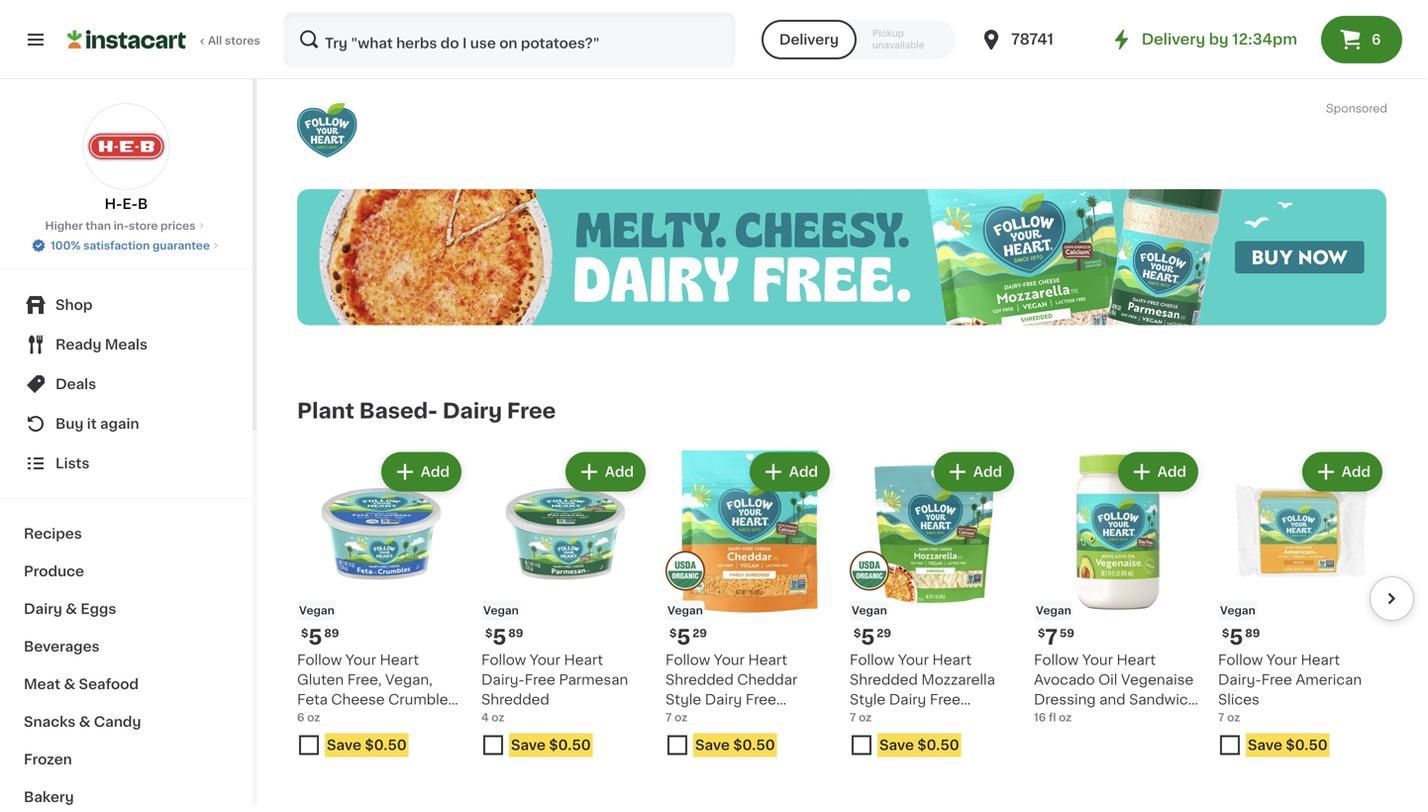 Task type: vqa. For each thing, say whether or not it's contained in the screenshot.
first pineapple from right
no



Task type: locate. For each thing, give the bounding box(es) containing it.
6 add from the left
[[1342, 465, 1371, 479]]

1 horizontal spatial 29
[[877, 628, 892, 639]]

heart inside follow your heart avocado oil vegenaise dressing and sandwich spread, dairy free, egg free
[[1117, 653, 1156, 667]]

5 save $0.50 button from the left
[[1219, 730, 1387, 765]]

$0.50 down follow your heart dairy-free parmesan shredded 4 oz
[[549, 739, 591, 752]]

free,
[[348, 673, 382, 687], [961, 713, 995, 727], [1132, 713, 1166, 727]]

0 horizontal spatial delivery
[[780, 33, 839, 47]]

save $0.50 button
[[297, 730, 466, 765], [481, 730, 650, 765], [666, 730, 834, 765], [850, 730, 1018, 765], [1219, 730, 1387, 765]]

heart for follow your heart shredded mozzarella style dairy free cheese, gluten free, vegan
[[933, 653, 972, 667]]

and
[[1100, 693, 1126, 707]]

3 oz from the left
[[675, 712, 688, 723]]

save $0.50 button down follow your heart dairy-free american slices 7 oz
[[1219, 730, 1387, 765]]

prices
[[161, 220, 196, 231]]

$ for follow your heart gluten free, vegan, feta cheese crumbles dairy free cheese
[[301, 628, 308, 639]]

2 style from the left
[[850, 693, 886, 707]]

cheese, inside follow your heart shredded cheddar style dairy free cheese, vegan, gluten free
[[666, 713, 723, 727]]

5 save from the left
[[1248, 739, 1283, 752]]

4 save from the left
[[880, 739, 914, 752]]

follow inside follow your heart dairy-free parmesan shredded 4 oz
[[481, 653, 526, 667]]

add for follow your heart gluten free, vegan, feta cheese crumbles dairy free cheese
[[421, 465, 450, 479]]

your inside follow your heart dairy-free parmesan shredded 4 oz
[[530, 653, 561, 667]]

2 $ from the left
[[485, 628, 493, 639]]

follow inside follow your heart gluten free, vegan, feta cheese crumbles dairy free cheese
[[297, 653, 342, 667]]

2 $0.50 from the left
[[549, 739, 591, 752]]

gluten down cheddar
[[777, 713, 824, 727]]

$ 5 89 for follow your heart dairy-free parmesan shredded
[[485, 627, 524, 648]]

4 your from the left
[[898, 653, 929, 667]]

5 up slices
[[1230, 627, 1244, 648]]

0 horizontal spatial vegan,
[[385, 673, 433, 687]]

6 heart from the left
[[1301, 653, 1341, 667]]

0 horizontal spatial cheese,
[[666, 713, 723, 727]]

1 vertical spatial cheese
[[372, 713, 426, 727]]

1 $ 5 29 from the left
[[670, 627, 707, 648]]

oz inside follow your heart dairy-free american slices 7 oz
[[1228, 712, 1241, 723]]

heart inside follow your heart dairy-free parmesan shredded 4 oz
[[564, 653, 603, 667]]

59
[[1060, 628, 1075, 639]]

5 5 from the left
[[1230, 627, 1244, 648]]

2 $ 5 29 from the left
[[854, 627, 892, 648]]

free, inside follow your heart avocado oil vegenaise dressing and sandwich spread, dairy free, egg free
[[1132, 713, 1166, 727]]

6 inside button
[[1372, 33, 1382, 47]]

shredded left mozzarella
[[850, 673, 918, 687]]

2 heart from the left
[[564, 653, 603, 667]]

style for free
[[666, 693, 702, 707]]

1 horizontal spatial cheese,
[[850, 713, 907, 727]]

follow inside follow your heart shredded mozzarella style dairy free cheese, gluten free, vegan
[[850, 653, 895, 667]]

6 oz
[[297, 712, 320, 723]]

free, inside follow your heart gluten free, vegan, feta cheese crumbles dairy free cheese
[[348, 673, 382, 687]]

1 horizontal spatial delivery
[[1142, 32, 1206, 47]]

lists link
[[12, 444, 241, 483]]

3 5 from the left
[[677, 627, 691, 648]]

89 for follow your heart dairy-free parmesan shredded
[[509, 628, 524, 639]]

follow inside follow your heart avocado oil vegenaise dressing and sandwich spread, dairy free, egg free
[[1034, 653, 1079, 667]]

dairy down the and
[[1091, 713, 1128, 727]]

product group
[[297, 448, 466, 765], [481, 448, 650, 765], [666, 448, 834, 765], [850, 448, 1018, 765], [1034, 448, 1203, 746], [1219, 448, 1387, 765]]

shredded up 4
[[481, 693, 550, 707]]

dairy- up 4
[[481, 673, 525, 687]]

$ 5 29 for follow your heart shredded mozzarella style dairy free cheese, gluten free, vegan
[[854, 627, 892, 648]]

heart for follow your heart dairy-free parmesan shredded 4 oz
[[564, 653, 603, 667]]

3 89 from the left
[[1246, 628, 1261, 639]]

add
[[421, 465, 450, 479], [605, 465, 634, 479], [789, 465, 818, 479], [974, 465, 1003, 479], [1158, 465, 1187, 479], [1342, 465, 1371, 479]]

beverages link
[[12, 628, 241, 666]]

heart up crumbles
[[380, 653, 419, 667]]

3 $0.50 from the left
[[734, 739, 775, 752]]

2 item badge image from the left
[[850, 551, 890, 591]]

cheese,
[[666, 713, 723, 727], [850, 713, 907, 727]]

29 up follow your heart shredded cheddar style dairy free cheese, vegan, gluten free
[[693, 628, 707, 639]]

$ 5 89 for follow your heart gluten free, vegan, feta cheese crumbles dairy free cheese
[[301, 627, 339, 648]]

heart up american
[[1301, 653, 1341, 667]]

3 save $0.50 button from the left
[[666, 730, 834, 765]]

vegan, down cheddar
[[727, 713, 774, 727]]

it
[[87, 417, 97, 431]]

$0.50 down follow your heart gluten free, vegan, feta cheese crumbles dairy free cheese
[[365, 739, 407, 752]]

1 item badge image from the left
[[666, 551, 705, 591]]

dairy- for slices
[[1219, 673, 1262, 687]]

satisfaction
[[83, 240, 150, 251]]

based-
[[359, 401, 438, 422]]

dairy- for shredded
[[481, 673, 525, 687]]

1 follow from the left
[[297, 653, 342, 667]]

your for follow your heart shredded cheddar style dairy free cheese, vegan, gluten free
[[714, 653, 745, 667]]

gluten down mozzarella
[[911, 713, 958, 727]]

dairy right based-
[[443, 401, 502, 422]]

save $0.50 down mozzarella
[[880, 739, 960, 752]]

1 cheese, from the left
[[666, 713, 723, 727]]

89 up follow your heart dairy-free parmesan shredded 4 oz
[[509, 628, 524, 639]]

dairy- up slices
[[1219, 673, 1262, 687]]

7 oz for free
[[666, 712, 688, 723]]

& left candy at the left bottom
[[79, 715, 91, 729]]

frozen
[[24, 753, 72, 767]]

5 up follow your heart shredded mozzarella style dairy free cheese, gluten free, vegan on the right bottom of the page
[[861, 627, 875, 648]]

save $0.50 down follow your heart gluten free, vegan, feta cheese crumbles dairy free cheese
[[327, 739, 407, 752]]

egg
[[1170, 713, 1197, 727]]

add for follow your heart dairy-free american slices
[[1342, 465, 1371, 479]]

2 horizontal spatial gluten
[[911, 713, 958, 727]]

4 5 from the left
[[861, 627, 875, 648]]

save $0.50 button for cheese
[[297, 730, 466, 765]]

your inside follow your heart gluten free, vegan, feta cheese crumbles dairy free cheese
[[346, 653, 376, 667]]

vegan,
[[385, 673, 433, 687], [727, 713, 774, 727]]

free inside follow your heart avocado oil vegenaise dressing and sandwich spread, dairy free, egg free
[[1034, 733, 1065, 746]]

3 add button from the left
[[752, 454, 828, 490]]

recipes
[[24, 527, 82, 541]]

4 save $0.50 from the left
[[880, 739, 960, 752]]

2 7 oz from the left
[[850, 712, 872, 723]]

gluten
[[297, 673, 344, 687], [777, 713, 824, 727], [911, 713, 958, 727]]

follow inside follow your heart dairy-free american slices 7 oz
[[1219, 653, 1263, 667]]

1 $0.50 from the left
[[365, 739, 407, 752]]

delivery inside "button"
[[780, 33, 839, 47]]

follow for follow your heart avocado oil vegenaise dressing and sandwich spread, dairy free, egg free
[[1034, 653, 1079, 667]]

2 $ 5 89 from the left
[[485, 627, 524, 648]]

1 style from the left
[[666, 693, 702, 707]]

2 your from the left
[[530, 653, 561, 667]]

all stores link
[[67, 12, 262, 67]]

3 follow from the left
[[666, 653, 711, 667]]

save $0.50 down cheddar
[[695, 739, 775, 752]]

1 horizontal spatial item badge image
[[850, 551, 890, 591]]

heart up mozzarella
[[933, 653, 972, 667]]

save $0.50 button down follow your heart gluten free, vegan, feta cheese crumbles dairy free cheese
[[297, 730, 466, 765]]

save $0.50 button down mozzarella
[[850, 730, 1018, 765]]

1 product group from the left
[[297, 448, 466, 765]]

shredded left cheddar
[[666, 673, 734, 687]]

5
[[308, 627, 322, 648], [493, 627, 507, 648], [677, 627, 691, 648], [861, 627, 875, 648], [1230, 627, 1244, 648]]

your for follow your heart dairy-free american slices 7 oz
[[1267, 653, 1298, 667]]

5 up feta
[[308, 627, 322, 648]]

0 horizontal spatial 6
[[297, 712, 305, 723]]

4 follow from the left
[[850, 653, 895, 667]]

$ up 4
[[485, 628, 493, 639]]

beverages
[[24, 640, 100, 654]]

1 your from the left
[[346, 653, 376, 667]]

5 $ from the left
[[1038, 628, 1046, 639]]

5 up follow your heart dairy-free parmesan shredded 4 oz
[[493, 627, 507, 648]]

2 horizontal spatial 89
[[1246, 628, 1261, 639]]

3 add from the left
[[789, 465, 818, 479]]

dairy & eggs link
[[12, 590, 241, 628]]

$ up follow your heart shredded mozzarella style dairy free cheese, gluten free, vegan on the right bottom of the page
[[854, 628, 861, 639]]

cheese, for vegan
[[850, 713, 907, 727]]

5 add from the left
[[1158, 465, 1187, 479]]

1 horizontal spatial 89
[[509, 628, 524, 639]]

0 vertical spatial vegan,
[[385, 673, 433, 687]]

0 horizontal spatial $ 5 29
[[670, 627, 707, 648]]

your inside follow your heart avocado oil vegenaise dressing and sandwich spread, dairy free, egg free
[[1083, 653, 1113, 667]]

save $0.50 for free
[[695, 739, 775, 752]]

heart inside follow your heart shredded mozzarella style dairy free cheese, gluten free, vegan
[[933, 653, 972, 667]]

save $0.50 button down cheddar
[[666, 730, 834, 765]]

1 vertical spatial 6
[[297, 712, 305, 723]]

5 add button from the left
[[1120, 454, 1197, 490]]

follow your heart dairy-free parmesan shredded 4 oz
[[481, 653, 628, 723]]

your inside follow your heart dairy-free american slices 7 oz
[[1267, 653, 1298, 667]]

snacks & candy
[[24, 715, 141, 729]]

5 save $0.50 from the left
[[1248, 739, 1328, 752]]

0 horizontal spatial style
[[666, 693, 702, 707]]

free
[[507, 401, 556, 422], [525, 673, 556, 687], [1262, 673, 1293, 687], [746, 693, 777, 707], [930, 693, 961, 707], [338, 713, 369, 727], [666, 733, 697, 746], [1034, 733, 1065, 746]]

1 add from the left
[[421, 465, 450, 479]]

4 heart from the left
[[933, 653, 972, 667]]

save for follow your heart dairy-free parmesan shredded
[[511, 739, 546, 752]]

3 $ from the left
[[670, 628, 677, 639]]

dressing
[[1034, 693, 1096, 707]]

style
[[666, 693, 702, 707], [850, 693, 886, 707]]

1 horizontal spatial vegan,
[[727, 713, 774, 727]]

shredded for mozzarella
[[850, 673, 918, 687]]

ready meals link
[[12, 325, 241, 365]]

4 $0.50 from the left
[[918, 739, 960, 752]]

0 horizontal spatial 29
[[693, 628, 707, 639]]

heart inside follow your heart dairy-free american slices 7 oz
[[1301, 653, 1341, 667]]

6 for 6
[[1372, 33, 1382, 47]]

6 add button from the left
[[1305, 454, 1381, 490]]

2 product group from the left
[[481, 448, 650, 765]]

follow your heart avocado oil vegenaise dressing and sandwich spread, dairy free, egg free
[[1034, 653, 1197, 746]]

1 horizontal spatial 7 oz
[[850, 712, 872, 723]]

shop link
[[12, 285, 241, 325]]

free inside follow your heart gluten free, vegan, feta cheese crumbles dairy free cheese
[[338, 713, 369, 727]]

1 horizontal spatial dairy-
[[1219, 673, 1262, 687]]

6 for 6 oz
[[297, 712, 305, 723]]

add for follow your heart shredded cheddar style dairy free cheese, vegan, gluten free
[[789, 465, 818, 479]]

add button
[[383, 454, 460, 490], [567, 454, 644, 490], [752, 454, 828, 490], [936, 454, 1013, 490], [1120, 454, 1197, 490], [1305, 454, 1381, 490]]

your inside follow your heart shredded cheddar style dairy free cheese, vegan, gluten free
[[714, 653, 745, 667]]

89 up follow your heart dairy-free american slices 7 oz
[[1246, 628, 1261, 639]]

2 5 from the left
[[493, 627, 507, 648]]

$0.50 down follow your heart dairy-free american slices 7 oz
[[1286, 739, 1328, 752]]

cheese, for free
[[666, 713, 723, 727]]

cheese right feta
[[331, 693, 385, 707]]

$ 5 89 up follow your heart dairy-free parmesan shredded 4 oz
[[485, 627, 524, 648]]

dairy- inside follow your heart dairy-free parmesan shredded 4 oz
[[481, 673, 525, 687]]

follow your heart dairy-free american slices 7 oz
[[1219, 653, 1362, 723]]

2 save from the left
[[511, 739, 546, 752]]

save $0.50 button down follow your heart dairy-free parmesan shredded 4 oz
[[481, 730, 650, 765]]

5 for follow your heart shredded mozzarella style dairy free cheese, gluten free, vegan
[[861, 627, 875, 648]]

& left eggs in the left of the page
[[66, 602, 77, 616]]

1 $ 5 89 from the left
[[301, 627, 339, 648]]

0 vertical spatial 6
[[1372, 33, 1382, 47]]

None search field
[[283, 12, 736, 67]]

dairy down mozzarella
[[889, 693, 927, 707]]

heart up vegenaise
[[1117, 653, 1156, 667]]

7 inside follow your heart dairy-free american slices 7 oz
[[1219, 712, 1225, 723]]

2 vertical spatial &
[[79, 715, 91, 729]]

6 follow from the left
[[1219, 653, 1263, 667]]

american
[[1296, 673, 1362, 687]]

$ up slices
[[1223, 628, 1230, 639]]

1 5 from the left
[[308, 627, 322, 648]]

$0.50
[[365, 739, 407, 752], [549, 739, 591, 752], [734, 739, 775, 752], [918, 739, 960, 752], [1286, 739, 1328, 752]]

instacart logo image
[[67, 28, 186, 52]]

your inside follow your heart shredded mozzarella style dairy free cheese, gluten free, vegan
[[898, 653, 929, 667]]

your for follow your heart avocado oil vegenaise dressing and sandwich spread, dairy free, egg free
[[1083, 653, 1113, 667]]

$ for follow your heart shredded mozzarella style dairy free cheese, gluten free, vegan
[[854, 628, 861, 639]]

1 save $0.50 button from the left
[[297, 730, 466, 765]]

2 add from the left
[[605, 465, 634, 479]]

1 dairy- from the left
[[481, 673, 525, 687]]

item badge image
[[666, 551, 705, 591], [850, 551, 890, 591]]

heart inside follow your heart shredded cheddar style dairy free cheese, vegan, gluten free
[[748, 653, 788, 667]]

dairy
[[443, 401, 502, 422], [24, 602, 62, 616], [705, 693, 742, 707], [889, 693, 927, 707], [297, 713, 334, 727], [1091, 713, 1128, 727]]

gluten inside follow your heart gluten free, vegan, feta cheese crumbles dairy free cheese
[[297, 673, 344, 687]]

3 $ 5 89 from the left
[[1223, 627, 1261, 648]]

6 your from the left
[[1267, 653, 1298, 667]]

gluten up feta
[[297, 673, 344, 687]]

29 up follow your heart shredded mozzarella style dairy free cheese, gluten free, vegan on the right bottom of the page
[[877, 628, 892, 639]]

1 $ from the left
[[301, 628, 308, 639]]

save for follow your heart gluten free, vegan, feta cheese crumbles dairy free cheese
[[327, 739, 362, 752]]

$ up follow your heart shredded cheddar style dairy free cheese, vegan, gluten free
[[670, 628, 677, 639]]

1 horizontal spatial free,
[[961, 713, 995, 727]]

2 add button from the left
[[567, 454, 644, 490]]

29
[[693, 628, 707, 639], [877, 628, 892, 639]]

2 cheese, from the left
[[850, 713, 907, 727]]

follow your heart shredded mozzarella style dairy free cheese, gluten free, vegan
[[850, 653, 996, 746]]

$0.50 down cheddar
[[734, 739, 775, 752]]

eggs
[[81, 602, 116, 616]]

$ 5 89 up slices
[[1223, 627, 1261, 648]]

6 oz from the left
[[1228, 712, 1241, 723]]

style inside follow your heart shredded mozzarella style dairy free cheese, gluten free, vegan
[[850, 693, 886, 707]]

&
[[66, 602, 77, 616], [64, 678, 75, 692], [79, 715, 91, 729]]

5 heart from the left
[[1117, 653, 1156, 667]]

shredded inside follow your heart shredded cheddar style dairy free cheese, vegan, gluten free
[[666, 673, 734, 687]]

$ left 59
[[1038, 628, 1046, 639]]

3 save from the left
[[695, 739, 730, 752]]

2 29 from the left
[[877, 628, 892, 639]]

1 horizontal spatial $ 5 29
[[854, 627, 892, 648]]

cheese
[[331, 693, 385, 707], [372, 713, 426, 727]]

slices
[[1219, 693, 1260, 707]]

0 horizontal spatial free,
[[348, 673, 382, 687]]

product group containing 7
[[1034, 448, 1203, 746]]

1 save $0.50 from the left
[[327, 739, 407, 752]]

1 89 from the left
[[324, 628, 339, 639]]

1 horizontal spatial gluten
[[777, 713, 824, 727]]

dairy down feta
[[297, 713, 334, 727]]

1 horizontal spatial style
[[850, 693, 886, 707]]

vegan inside follow your heart shredded mozzarella style dairy free cheese, gluten free, vegan
[[850, 733, 894, 746]]

shredded inside follow your heart shredded mozzarella style dairy free cheese, gluten free, vegan
[[850, 673, 918, 687]]

your for follow your heart shredded mozzarella style dairy free cheese, gluten free, vegan
[[898, 653, 929, 667]]

6 button
[[1322, 16, 1403, 63]]

6 $ from the left
[[1223, 628, 1230, 639]]

2 horizontal spatial free,
[[1132, 713, 1166, 727]]

4 add from the left
[[974, 465, 1003, 479]]

save $0.50 down follow your heart dairy-free american slices 7 oz
[[1248, 739, 1328, 752]]

dairy down cheddar
[[705, 693, 742, 707]]

7
[[1046, 627, 1058, 648], [666, 712, 672, 723], [850, 712, 856, 723], [1219, 712, 1225, 723]]

$ 5 29 up follow your heart shredded cheddar style dairy free cheese, vegan, gluten free
[[670, 627, 707, 648]]

heart up cheddar
[[748, 653, 788, 667]]

1 vertical spatial vegan,
[[727, 713, 774, 727]]

5 follow from the left
[[1034, 653, 1079, 667]]

1 horizontal spatial shredded
[[666, 673, 734, 687]]

$ up feta
[[301, 628, 308, 639]]

$ 5 29 for follow your heart shredded cheddar style dairy free cheese, vegan, gluten free
[[670, 627, 707, 648]]

save $0.50 down follow your heart dairy-free parmesan shredded 4 oz
[[511, 739, 591, 752]]

dairy down produce
[[24, 602, 62, 616]]

ready
[[55, 338, 102, 352]]

heart up parmesan
[[564, 653, 603, 667]]

3 save $0.50 from the left
[[695, 739, 775, 752]]

5 your from the left
[[1083, 653, 1113, 667]]

1 horizontal spatial $ 5 89
[[485, 627, 524, 648]]

h-e-b link
[[83, 103, 170, 214]]

save
[[327, 739, 362, 752], [511, 739, 546, 752], [695, 739, 730, 752], [880, 739, 914, 752], [1248, 739, 1283, 752]]

1 save from the left
[[327, 739, 362, 752]]

1 7 oz from the left
[[666, 712, 688, 723]]

follow for follow your heart gluten free, vegan, feta cheese crumbles dairy free cheese
[[297, 653, 342, 667]]

$ inside $ 7 59
[[1038, 628, 1046, 639]]

cheese down crumbles
[[372, 713, 426, 727]]

cheese, inside follow your heart shredded mozzarella style dairy free cheese, gluten free, vegan
[[850, 713, 907, 727]]

0 vertical spatial &
[[66, 602, 77, 616]]

0 horizontal spatial 7 oz
[[666, 712, 688, 723]]

deals link
[[12, 365, 241, 404]]

vegan, up crumbles
[[385, 673, 433, 687]]

dairy- inside follow your heart dairy-free american slices 7 oz
[[1219, 673, 1262, 687]]

78741 button
[[980, 12, 1099, 67]]

2 oz from the left
[[492, 712, 505, 723]]

Search field
[[285, 14, 734, 65]]

shredded
[[666, 673, 734, 687], [850, 673, 918, 687], [481, 693, 550, 707]]

e-
[[122, 197, 138, 211]]

89 up feta
[[324, 628, 339, 639]]

candy
[[94, 715, 141, 729]]

0 horizontal spatial shredded
[[481, 693, 550, 707]]

4 save $0.50 button from the left
[[850, 730, 1018, 765]]

1 heart from the left
[[380, 653, 419, 667]]

mozzarella
[[922, 673, 996, 687]]

$
[[301, 628, 308, 639], [485, 628, 493, 639], [670, 628, 677, 639], [854, 628, 861, 639], [1038, 628, 1046, 639], [1223, 628, 1230, 639]]

2 horizontal spatial shredded
[[850, 673, 918, 687]]

1 add button from the left
[[383, 454, 460, 490]]

1 vertical spatial &
[[64, 678, 75, 692]]

$0.50 down mozzarella
[[918, 739, 960, 752]]

$ 5 89 up feta
[[301, 627, 339, 648]]

0 horizontal spatial item badge image
[[666, 551, 705, 591]]

heart for follow your heart gluten free, vegan, feta cheese crumbles dairy free cheese
[[380, 653, 419, 667]]

add button for follow your heart shredded mozzarella style dairy free cheese, gluten free, vegan
[[936, 454, 1013, 490]]

1 horizontal spatial 6
[[1372, 33, 1382, 47]]

7 oz
[[666, 712, 688, 723], [850, 712, 872, 723]]

save for follow your heart shredded cheddar style dairy free cheese, vegan, gluten free
[[695, 739, 730, 752]]

3 heart from the left
[[748, 653, 788, 667]]

your
[[346, 653, 376, 667], [530, 653, 561, 667], [714, 653, 745, 667], [898, 653, 929, 667], [1083, 653, 1113, 667], [1267, 653, 1298, 667]]

6 up sponsored image
[[1372, 33, 1382, 47]]

4 $ from the left
[[854, 628, 861, 639]]

all
[[208, 35, 222, 46]]

meals
[[105, 338, 148, 352]]

higher than in-store prices
[[45, 220, 196, 231]]

5 up follow your heart shredded cheddar style dairy free cheese, vegan, gluten free
[[677, 627, 691, 648]]

5 product group from the left
[[1034, 448, 1203, 746]]

$ 5 29 up follow your heart shredded mozzarella style dairy free cheese, gluten free, vegan on the right bottom of the page
[[854, 627, 892, 648]]

3 your from the left
[[714, 653, 745, 667]]

style inside follow your heart shredded cheddar style dairy free cheese, vegan, gluten free
[[666, 693, 702, 707]]

0 horizontal spatial 89
[[324, 628, 339, 639]]

6 product group from the left
[[1219, 448, 1387, 765]]

& right meat
[[64, 678, 75, 692]]

6 down feta
[[297, 712, 305, 723]]

6 inside product group
[[297, 712, 305, 723]]

oz
[[307, 712, 320, 723], [492, 712, 505, 723], [675, 712, 688, 723], [859, 712, 872, 723], [1059, 712, 1072, 723], [1228, 712, 1241, 723]]

free inside follow your heart dairy-free american slices 7 oz
[[1262, 673, 1293, 687]]

save for follow your heart dairy-free american slices
[[1248, 739, 1283, 752]]

free inside follow your heart dairy-free parmesan shredded 4 oz
[[525, 673, 556, 687]]

add for follow your heart shredded mozzarella style dairy free cheese, gluten free, vegan
[[974, 465, 1003, 479]]

0 horizontal spatial gluten
[[297, 673, 344, 687]]

0 horizontal spatial $ 5 89
[[301, 627, 339, 648]]

follow inside follow your heart shredded cheddar style dairy free cheese, vegan, gluten free
[[666, 653, 711, 667]]

dairy-
[[481, 673, 525, 687], [1219, 673, 1262, 687]]

4 add button from the left
[[936, 454, 1013, 490]]

0 horizontal spatial dairy-
[[481, 673, 525, 687]]

89 for follow your heart gluten free, vegan, feta cheese crumbles dairy free cheese
[[324, 628, 339, 639]]

2 dairy- from the left
[[1219, 673, 1262, 687]]

2 89 from the left
[[509, 628, 524, 639]]

$ for follow your heart dairy-free parmesan shredded
[[485, 628, 493, 639]]

heart inside follow your heart gluten free, vegan, feta cheese crumbles dairy free cheese
[[380, 653, 419, 667]]

1 29 from the left
[[693, 628, 707, 639]]

dairy inside follow your heart gluten free, vegan, feta cheese crumbles dairy free cheese
[[297, 713, 334, 727]]

your for follow your heart gluten free, vegan, feta cheese crumbles dairy free cheese
[[346, 653, 376, 667]]

ready meals button
[[12, 325, 241, 365]]

& for snacks
[[79, 715, 91, 729]]

2 follow from the left
[[481, 653, 526, 667]]

2 horizontal spatial $ 5 89
[[1223, 627, 1261, 648]]

100% satisfaction guarantee
[[51, 240, 210, 251]]



Task type: describe. For each thing, give the bounding box(es) containing it.
than
[[86, 220, 111, 231]]

delivery by 12:34pm
[[1142, 32, 1298, 47]]

$ for follow your heart avocado oil vegenaise dressing and sandwich spread, dairy free, egg free
[[1038, 628, 1046, 639]]

higher than in-store prices link
[[45, 218, 208, 234]]

snacks & candy link
[[12, 703, 241, 741]]

item badge image for follow your heart shredded mozzarella style dairy free cheese, gluten free, vegan
[[850, 551, 890, 591]]

lists
[[55, 457, 90, 471]]

buy it again link
[[12, 404, 241, 444]]

higher
[[45, 220, 83, 231]]

100% satisfaction guarantee button
[[31, 234, 222, 254]]

$0.50 for cheese
[[365, 739, 407, 752]]

$ 5 89 for follow your heart dairy-free american slices
[[1223, 627, 1261, 648]]

save $0.50 for cheese
[[327, 739, 407, 752]]

2 save $0.50 from the left
[[511, 739, 591, 752]]

follow for follow your heart dairy-free parmesan shredded 4 oz
[[481, 653, 526, 667]]

gluten inside follow your heart shredded mozzarella style dairy free cheese, gluten free, vegan
[[911, 713, 958, 727]]

style for vegan
[[850, 693, 886, 707]]

ready meals
[[55, 338, 148, 352]]

& for meat
[[64, 678, 75, 692]]

$0.50 for vegan
[[918, 739, 960, 752]]

by
[[1209, 32, 1229, 47]]

deals
[[55, 377, 96, 391]]

follow your heart gluten free, vegan, feta cheese crumbles dairy free cheese
[[297, 653, 456, 727]]

add button for follow your heart shredded cheddar style dairy free cheese, vegan, gluten free
[[752, 454, 828, 490]]

all stores
[[208, 35, 260, 46]]

$ for follow your heart shredded cheddar style dairy free cheese, vegan, gluten free
[[670, 628, 677, 639]]

guarantee
[[153, 240, 210, 251]]

$ for follow your heart dairy-free american slices
[[1223, 628, 1230, 639]]

recipes link
[[12, 515, 241, 553]]

feta
[[297, 693, 328, 707]]

2 save $0.50 button from the left
[[481, 730, 650, 765]]

free, inside follow your heart shredded mozzarella style dairy free cheese, gluten free, vegan
[[961, 713, 995, 727]]

crumbles
[[389, 693, 456, 707]]

oz inside follow your heart dairy-free parmesan shredded 4 oz
[[492, 712, 505, 723]]

h-e-b logo image
[[83, 103, 170, 190]]

save for follow your heart shredded mozzarella style dairy free cheese, gluten free, vegan
[[880, 739, 914, 752]]

$ 7 59
[[1038, 627, 1075, 648]]

meat & seafood
[[24, 678, 139, 692]]

vegenaise
[[1121, 673, 1194, 687]]

b
[[138, 197, 148, 211]]

sponsored image
[[1327, 104, 1387, 115]]

add button for follow your heart gluten free, vegan, feta cheese crumbles dairy free cheese
[[383, 454, 460, 490]]

gluten inside follow your heart shredded cheddar style dairy free cheese, vegan, gluten free
[[777, 713, 824, 727]]

h-
[[105, 197, 122, 211]]

follow for follow your heart shredded mozzarella style dairy free cheese, gluten free, vegan
[[850, 653, 895, 667]]

5 for follow your heart dairy-free american slices
[[1230, 627, 1244, 648]]

h-e-b
[[105, 197, 148, 211]]

29 for follow your heart shredded cheddar style dairy free cheese, vegan, gluten free
[[693, 628, 707, 639]]

add button for follow your heart dairy-free parmesan shredded
[[567, 454, 644, 490]]

item carousel region
[[269, 440, 1415, 777]]

your for follow your heart dairy-free parmesan shredded 4 oz
[[530, 653, 561, 667]]

melty cheesy dairy free image
[[297, 189, 1387, 325]]

$0.50 for free
[[734, 739, 775, 752]]

dairy inside follow your heart shredded cheddar style dairy free cheese, vegan, gluten free
[[705, 693, 742, 707]]

snacks
[[24, 715, 76, 729]]

save $0.50 button for free
[[666, 730, 834, 765]]

sandwich
[[1130, 693, 1197, 707]]

buy
[[55, 417, 84, 431]]

delivery by 12:34pm link
[[1110, 28, 1298, 52]]

4 product group from the left
[[850, 448, 1018, 765]]

meat & seafood link
[[12, 666, 241, 703]]

stores
[[225, 35, 260, 46]]

heart for follow your heart shredded cheddar style dairy free cheese, vegan, gluten free
[[748, 653, 788, 667]]

dairy inside follow your heart shredded mozzarella style dairy free cheese, gluten free, vegan
[[889, 693, 927, 707]]

again
[[100, 417, 139, 431]]

5 for follow your heart shredded cheddar style dairy free cheese, vegan, gluten free
[[677, 627, 691, 648]]

item badge image for follow your heart shredded cheddar style dairy free cheese, vegan, gluten free
[[666, 551, 705, 591]]

dairy & eggs
[[24, 602, 116, 616]]

100%
[[51, 240, 81, 251]]

produce
[[24, 565, 84, 579]]

store
[[129, 220, 158, 231]]

frozen link
[[12, 741, 241, 779]]

5 for follow your heart dairy-free parmesan shredded
[[493, 627, 507, 648]]

fl
[[1049, 712, 1057, 723]]

bakery
[[24, 791, 74, 804]]

3 product group from the left
[[666, 448, 834, 765]]

1 oz from the left
[[307, 712, 320, 723]]

parmesan
[[559, 673, 628, 687]]

16 fl oz
[[1034, 712, 1072, 723]]

heart for follow your heart dairy-free american slices 7 oz
[[1301, 653, 1341, 667]]

follow for follow your heart shredded cheddar style dairy free cheese, vegan, gluten free
[[666, 653, 711, 667]]

vegan, inside follow your heart gluten free, vegan, feta cheese crumbles dairy free cheese
[[385, 673, 433, 687]]

meat
[[24, 678, 60, 692]]

shredded for cheddar
[[666, 673, 734, 687]]

plant based- dairy free
[[297, 401, 556, 422]]

free inside follow your heart shredded mozzarella style dairy free cheese, gluten free, vegan
[[930, 693, 961, 707]]

& for dairy
[[66, 602, 77, 616]]

heart for follow your heart avocado oil vegenaise dressing and sandwich spread, dairy free, egg free
[[1117, 653, 1156, 667]]

buy it again
[[55, 417, 139, 431]]

add for follow your heart dairy-free parmesan shredded
[[605, 465, 634, 479]]

delivery button
[[762, 20, 857, 59]]

0 vertical spatial cheese
[[331, 693, 385, 707]]

shredded inside follow your heart dairy-free parmesan shredded 4 oz
[[481, 693, 550, 707]]

avocado
[[1034, 673, 1095, 687]]

dairy inside follow your heart avocado oil vegenaise dressing and sandwich spread, dairy free, egg free
[[1091, 713, 1128, 727]]

cheddar
[[737, 673, 798, 687]]

save $0.50 button for vegan
[[850, 730, 1018, 765]]

plant
[[297, 401, 355, 422]]

29 for follow your heart shredded mozzarella style dairy free cheese, gluten free, vegan
[[877, 628, 892, 639]]

delivery for delivery by 12:34pm
[[1142, 32, 1206, 47]]

5 $0.50 from the left
[[1286, 739, 1328, 752]]

vegan, inside follow your heart shredded cheddar style dairy free cheese, vegan, gluten free
[[727, 713, 774, 727]]

delivery for delivery
[[780, 33, 839, 47]]

shop
[[55, 298, 93, 312]]

7 oz for vegan
[[850, 712, 872, 723]]

save $0.50 for vegan
[[880, 739, 960, 752]]

follow for follow your heart dairy-free american slices 7 oz
[[1219, 653, 1263, 667]]

spread,
[[1034, 713, 1088, 727]]

oil
[[1099, 673, 1118, 687]]

4 oz from the left
[[859, 712, 872, 723]]

add button for follow your heart dairy-free american slices
[[1305, 454, 1381, 490]]

5 oz from the left
[[1059, 712, 1072, 723]]

12:34pm
[[1233, 32, 1298, 47]]

78741
[[1012, 32, 1054, 47]]

16
[[1034, 712, 1046, 723]]

5 for follow your heart gluten free, vegan, feta cheese crumbles dairy free cheese
[[308, 627, 322, 648]]

in-
[[114, 220, 129, 231]]

89 for follow your heart dairy-free american slices
[[1246, 628, 1261, 639]]

4
[[481, 712, 489, 723]]

produce link
[[12, 553, 241, 590]]

follow your heart shredded cheddar style dairy free cheese, vegan, gluten free
[[666, 653, 824, 746]]

bakery link
[[12, 779, 241, 805]]

seafood
[[79, 678, 139, 692]]

service type group
[[762, 20, 956, 59]]



